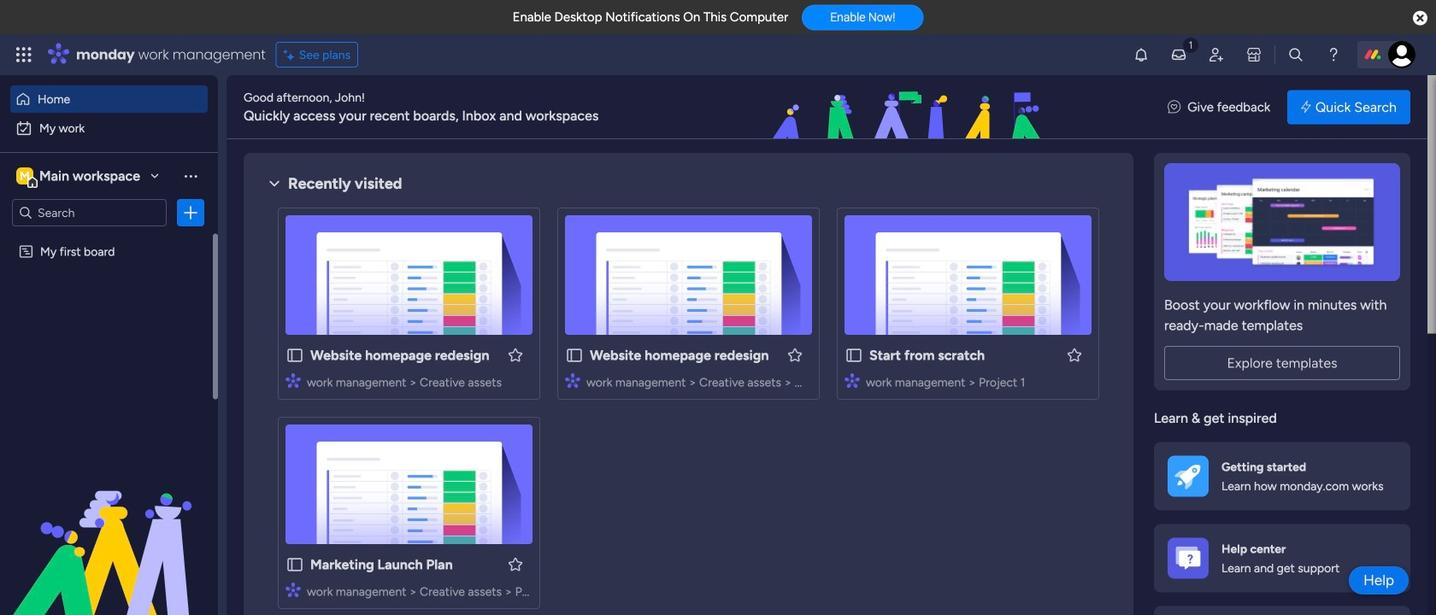 Task type: describe. For each thing, give the bounding box(es) containing it.
lottie animation image for the top lottie animation element
[[670, 75, 1151, 140]]

see plans image
[[284, 45, 299, 64]]

workspace options image
[[182, 167, 199, 184]]

1 public board image from the left
[[286, 346, 304, 365]]

1 image
[[1183, 35, 1199, 54]]

john smith image
[[1388, 41, 1416, 68]]

search everything image
[[1287, 46, 1305, 63]]

getting started element
[[1154, 442, 1411, 511]]

0 horizontal spatial lottie animation element
[[0, 443, 218, 616]]

update feed image
[[1170, 46, 1187, 63]]

help center element
[[1154, 524, 1411, 593]]

component image
[[565, 373, 580, 389]]

1 vertical spatial option
[[10, 115, 208, 142]]

v2 user feedback image
[[1168, 98, 1181, 117]]

1 horizontal spatial public board image
[[565, 346, 584, 365]]

v2 bolt switch image
[[1301, 98, 1311, 117]]

workspace image
[[16, 167, 33, 186]]

templates image image
[[1169, 163, 1395, 281]]

2 vertical spatial option
[[0, 236, 218, 240]]

invite members image
[[1208, 46, 1225, 63]]

help image
[[1325, 46, 1342, 63]]

workspace selection element
[[16, 166, 143, 188]]



Task type: vqa. For each thing, say whether or not it's contained in the screenshot.
PROJECT in the button
no



Task type: locate. For each thing, give the bounding box(es) containing it.
1 horizontal spatial lottie animation image
[[670, 75, 1151, 140]]

1 vertical spatial public board image
[[286, 556, 304, 574]]

Search in workspace field
[[36, 203, 143, 223]]

public board image
[[565, 346, 584, 365], [286, 556, 304, 574]]

0 horizontal spatial lottie animation image
[[0, 443, 218, 616]]

add to favorites image
[[507, 347, 524, 364], [786, 347, 804, 364], [1066, 347, 1083, 364], [507, 556, 524, 573]]

0 vertical spatial option
[[10, 85, 208, 113]]

quick search results list box
[[264, 194, 1113, 616]]

lottie animation element
[[670, 75, 1151, 140], [0, 443, 218, 616]]

lottie animation image
[[670, 75, 1151, 140], [0, 443, 218, 616]]

1 horizontal spatial public board image
[[845, 346, 863, 365]]

0 horizontal spatial public board image
[[286, 346, 304, 365]]

select product image
[[15, 46, 32, 63]]

1 vertical spatial lottie animation image
[[0, 443, 218, 616]]

monday marketplace image
[[1246, 46, 1263, 63]]

public board image
[[286, 346, 304, 365], [845, 346, 863, 365]]

1 vertical spatial lottie animation element
[[0, 443, 218, 616]]

close recently visited image
[[264, 174, 285, 194]]

2 public board image from the left
[[845, 346, 863, 365]]

list box
[[0, 234, 218, 497]]

1 horizontal spatial lottie animation element
[[670, 75, 1151, 140]]

0 vertical spatial lottie animation element
[[670, 75, 1151, 140]]

dapulse close image
[[1413, 10, 1428, 27]]

0 horizontal spatial public board image
[[286, 556, 304, 574]]

notifications image
[[1133, 46, 1150, 63]]

lottie animation image for the left lottie animation element
[[0, 443, 218, 616]]

options image
[[182, 204, 199, 221]]

option
[[10, 85, 208, 113], [10, 115, 208, 142], [0, 236, 218, 240]]

0 vertical spatial lottie animation image
[[670, 75, 1151, 140]]

0 vertical spatial public board image
[[565, 346, 584, 365]]



